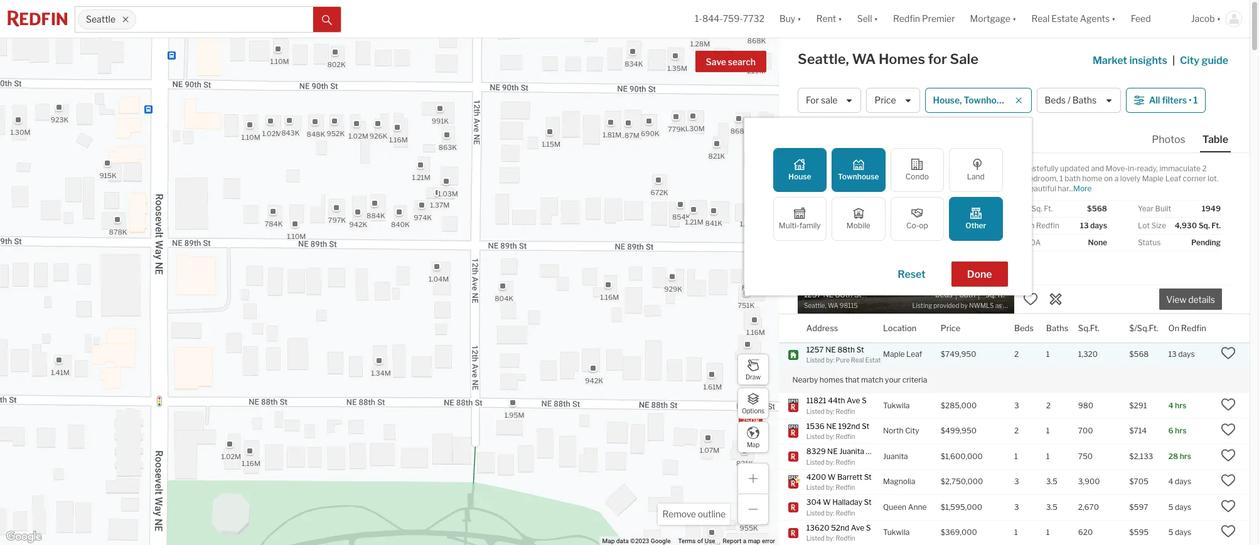 Task type: describe. For each thing, give the bounding box(es) containing it.
options
[[742, 407, 765, 415]]

search
[[728, 56, 756, 67]]

buy
[[780, 13, 796, 24]]

remove outline
[[663, 509, 726, 520]]

by: for 11821
[[826, 408, 834, 415]]

house
[[788, 172, 811, 181]]

reset button
[[882, 262, 941, 287]]

779k
[[668, 125, 685, 134]]

1 vertical spatial 868k
[[730, 127, 749, 136]]

corner
[[1183, 174, 1206, 183]]

s for 13620 52nd ave s
[[866, 523, 871, 533]]

by: for 8329
[[826, 459, 834, 466]]

979k
[[739, 353, 757, 362]]

1 left the 620
[[1046, 528, 1050, 538]]

listed for 1257
[[806, 357, 825, 364]]

1 right $1,600,000
[[1014, 452, 1018, 461]]

1 horizontal spatial 1.30m
[[684, 124, 704, 133]]

seattle,
[[798, 51, 849, 67]]

mortgage
[[970, 13, 1011, 24]]

all filters • 1
[[1149, 95, 1198, 106]]

$291
[[1129, 401, 1147, 410]]

seattle, wa homes for sale
[[798, 51, 979, 67]]

1 horizontal spatial 863k
[[738, 481, 756, 490]]

871k
[[741, 284, 758, 293]]

s for 11821 44th ave s
[[862, 396, 867, 406]]

days for $595
[[1175, 528, 1192, 538]]

0 horizontal spatial baths
[[1046, 323, 1069, 333]]

real estate agents ▾
[[1032, 13, 1116, 24]]

draw
[[746, 373, 761, 381]]

use
[[705, 538, 715, 545]]

immaculate
[[1160, 164, 1201, 173]]

st for halladay
[[864, 498, 872, 507]]

remove
[[663, 509, 696, 520]]

favorite this home image for $2,133
[[1221, 448, 1236, 463]]

0 vertical spatial 1.10m
[[270, 57, 289, 66]]

1 horizontal spatial city
[[1180, 55, 1200, 67]]

1.37m
[[430, 201, 449, 210]]

by: for 4200
[[826, 484, 834, 492]]

1257 ne 88th st listed by: pure real estate maple leaf
[[806, 345, 922, 364]]

rent ▾
[[817, 13, 842, 24]]

buy ▾ button
[[772, 0, 809, 38]]

report a map error link
[[723, 538, 775, 545]]

save search button
[[695, 51, 766, 72]]

by: for 1536
[[826, 433, 834, 441]]

$369,000
[[941, 528, 977, 538]]

1,320 for 1,320 sq. ft.
[[983, 278, 1008, 289]]

map region
[[0, 0, 796, 545]]

har...
[[1058, 184, 1073, 193]]

all filters • 1 button
[[1126, 88, 1206, 113]]

5 days for $595
[[1168, 528, 1192, 538]]

real inside "link"
[[1032, 13, 1050, 24]]

dialog containing reset
[[744, 118, 1032, 296]]

1.31m
[[745, 164, 764, 173]]

beds button
[[1014, 314, 1034, 343]]

days up none
[[1090, 221, 1107, 230]]

2 down beds button
[[1014, 350, 1019, 359]]

980
[[1078, 401, 1093, 410]]

next button image
[[990, 224, 1002, 236]]

that
[[845, 375, 860, 385]]

$/sq.
[[1024, 204, 1043, 213]]

1 vertical spatial city
[[905, 426, 919, 436]]

listed for 304
[[806, 509, 825, 517]]

44th
[[828, 396, 845, 406]]

4 days
[[1168, 477, 1191, 487]]

by: for 13620
[[826, 535, 834, 542]]

beds for beds button
[[1014, 323, 1034, 333]]

map data ©2023 google
[[602, 538, 671, 545]]

844-
[[702, 13, 723, 24]]

672k
[[650, 188, 668, 197]]

ne for 1536
[[826, 422, 837, 431]]

on
[[1104, 174, 1113, 183]]

$595
[[1129, 528, 1149, 538]]

listed for 1536
[[806, 433, 825, 441]]

redfin for $499,950
[[836, 433, 855, 441]]

other inside option
[[966, 221, 986, 230]]

0 horizontal spatial 1.30m
[[10, 128, 30, 137]]

hrs for 28 hrs
[[1180, 452, 1191, 461]]

redfin left premier
[[893, 13, 920, 24]]

previous button image
[[810, 224, 822, 236]]

none
[[1088, 238, 1107, 247]]

ave for 44th
[[847, 396, 860, 406]]

7732
[[743, 13, 765, 24]]

w for 4200
[[828, 472, 836, 482]]

1 horizontal spatial price
[[941, 323, 961, 333]]

favorite this home image for $714
[[1221, 423, 1236, 438]]

listed for 4200
[[806, 484, 825, 492]]

baths inside button
[[1073, 95, 1097, 106]]

sq.ft.
[[1078, 323, 1100, 333]]

homes
[[879, 51, 925, 67]]

st for barrett
[[864, 472, 872, 482]]

4,930 sq. ft.
[[1175, 221, 1221, 230]]

▾ inside "link"
[[1112, 13, 1116, 24]]

rent
[[817, 13, 836, 24]]

1.19m
[[747, 66, 765, 75]]

13620
[[806, 523, 829, 533]]

0 horizontal spatial 1.02m
[[221, 453, 241, 461]]

listed for 11821
[[806, 408, 825, 415]]

0 horizontal spatial $568
[[1087, 204, 1107, 213]]

redfin for $285,000
[[836, 408, 855, 415]]

option group containing house
[[773, 148, 1003, 241]]

favorite this home image for $291
[[1221, 397, 1236, 412]]

move-
[[1106, 164, 1128, 173]]

google
[[651, 538, 671, 545]]

leaf inside tastefully updated and move-in-ready, immaculate 2 bedroom, 1 bath home on a lovely maple leaf corner lot. beautiful har...
[[1165, 174, 1181, 183]]

location
[[883, 323, 917, 333]]

map
[[748, 538, 760, 545]]

redfin for $1,595,000
[[836, 509, 855, 517]]

seattle
[[86, 14, 116, 25]]

google image
[[3, 529, 45, 545]]

1 vertical spatial 942k
[[585, 377, 603, 385]]

hrs for 6 hrs
[[1175, 426, 1187, 436]]

Land checkbox
[[949, 148, 1003, 192]]

804k
[[494, 294, 513, 303]]

price inside 'button'
[[875, 95, 896, 106]]

0 horizontal spatial on redfin
[[1024, 221, 1059, 230]]

1.21m for 1.21m 1.37m
[[412, 173, 430, 182]]

1,320 sq. ft.
[[983, 278, 1008, 299]]

955k
[[739, 524, 758, 533]]

queen
[[883, 503, 907, 512]]

1 inside tastefully updated and move-in-ready, immaculate 2 bedroom, 1 bath home on a lovely maple leaf corner lot. beautiful har...
[[1060, 174, 1063, 183]]

1 inside button
[[1194, 95, 1198, 106]]

house, townhouse, other
[[933, 95, 1040, 106]]

2 left 980
[[1046, 401, 1051, 410]]

1.87m
[[620, 131, 639, 140]]

$714
[[1129, 426, 1147, 436]]

1 horizontal spatial $568
[[1129, 350, 1149, 359]]

anne
[[908, 503, 927, 512]]

|
[[1173, 55, 1175, 67]]

784k
[[264, 220, 282, 229]]

•
[[1189, 95, 1192, 106]]

agents
[[1080, 13, 1110, 24]]

1.15m
[[542, 140, 560, 149]]

by: for 304
[[826, 509, 834, 517]]

4200 w barrett st listed by: redfin
[[806, 472, 872, 492]]

lot size
[[1138, 221, 1166, 230]]

ave for 52nd
[[851, 523, 864, 533]]

beautiful
[[1024, 184, 1056, 193]]

3 for $1,595,000
[[1014, 503, 1019, 512]]

1 horizontal spatial juanita
[[883, 452, 908, 461]]

0 vertical spatial on
[[1024, 221, 1035, 230]]

▾ for rent ▾
[[838, 13, 842, 24]]

1 horizontal spatial 1.02m
[[262, 130, 282, 138]]

dr
[[866, 447, 874, 456]]

buy ▾
[[780, 13, 801, 24]]

1 down baths button
[[1046, 350, 1050, 359]]

sq. for 4,930
[[1199, 221, 1210, 230]]

831k
[[736, 460, 753, 469]]

maple inside the 1257 ne 88th st listed by: pure real estate maple leaf
[[883, 350, 905, 359]]

photo of 1257 ne 88th st, seattle, wa 98115 image
[[798, 153, 1014, 314]]

Co-op checkbox
[[890, 197, 944, 241]]

88th
[[838, 345, 855, 354]]

ready,
[[1137, 164, 1158, 173]]

remove outline button
[[658, 504, 730, 525]]

0 vertical spatial favorite this home image
[[1023, 292, 1038, 307]]

1 left 750
[[1046, 452, 1050, 461]]

0 horizontal spatial 13
[[1080, 221, 1089, 230]]

2 beds
[[935, 278, 953, 299]]

1 vertical spatial on redfin
[[1168, 323, 1206, 333]]

days for $705
[[1175, 477, 1191, 487]]

878k
[[109, 228, 127, 236]]

tukwila for 13620 52nd ave s
[[883, 528, 910, 538]]

house,
[[933, 95, 962, 106]]

for
[[928, 51, 947, 67]]

criteria
[[903, 375, 927, 385]]

1.41m
[[51, 369, 69, 377]]

1.21m for 1.21m
[[685, 218, 703, 226]]

Townhouse checkbox
[[832, 148, 885, 192]]

28 hrs
[[1168, 452, 1191, 461]]

feed button
[[1123, 0, 1184, 38]]

1 vertical spatial price button
[[941, 314, 961, 343]]

1 bath
[[960, 278, 976, 299]]

1.61m
[[703, 383, 722, 392]]

0 vertical spatial 868k
[[747, 36, 766, 45]]

location button
[[883, 314, 917, 343]]

▾ for mortgage ▾
[[1013, 13, 1017, 24]]

0 vertical spatial 863k
[[438, 143, 457, 152]]

1 left 700
[[1046, 426, 1050, 436]]

802k
[[327, 60, 345, 69]]

▾ for sell ▾
[[874, 13, 878, 24]]

submit search image
[[322, 15, 332, 25]]

4 for 4 hrs
[[1168, 401, 1174, 410]]

sq. for 1,320
[[986, 290, 996, 299]]

sell ▾ button
[[850, 0, 886, 38]]



Task type: locate. For each thing, give the bounding box(es) containing it.
redfin down "11821 44th ave s" link
[[836, 408, 855, 415]]

w inside the 304 w halladay st listed by: redfin
[[823, 498, 831, 507]]

797k
[[328, 216, 346, 225]]

listed inside 1536 ne 192nd st listed by: redfin
[[806, 433, 825, 441]]

0 vertical spatial 942k
[[349, 220, 367, 229]]

1 tukwila from the top
[[883, 401, 910, 410]]

6 listed from the top
[[806, 509, 825, 517]]

redfin premier
[[893, 13, 955, 24]]

1 vertical spatial 1,320
[[1078, 350, 1098, 359]]

1 vertical spatial on
[[1168, 323, 1179, 333]]

2 tukwila from the top
[[883, 528, 910, 538]]

0 vertical spatial a
[[1115, 174, 1119, 183]]

by: inside the 304 w halladay st listed by: redfin
[[826, 509, 834, 517]]

st inside the 304 w halladay st listed by: redfin
[[864, 498, 872, 507]]

view details link
[[1159, 287, 1222, 310]]

ft. inside 1,320 sq. ft.
[[997, 290, 1005, 299]]

ft. right $/sq.
[[1044, 204, 1053, 213]]

13 days down "on redfin" button
[[1168, 350, 1195, 359]]

listed inside the 304 w halladay st listed by: redfin
[[806, 509, 825, 517]]

923k
[[50, 115, 68, 124]]

1,320 down sq.ft. button
[[1078, 350, 1098, 359]]

estate left 'agents'
[[1052, 13, 1078, 24]]

1 horizontal spatial a
[[1115, 174, 1119, 183]]

4 listed from the top
[[806, 459, 825, 466]]

baths
[[1073, 95, 1097, 106], [1046, 323, 1069, 333]]

map for map data ©2023 google
[[602, 538, 615, 545]]

estate inside "link"
[[1052, 13, 1078, 24]]

sell
[[857, 13, 872, 24]]

1 horizontal spatial leaf
[[1165, 174, 1181, 183]]

5 favorite this home image from the top
[[1221, 524, 1236, 539]]

0 vertical spatial 3.5
[[1046, 477, 1058, 487]]

0 horizontal spatial a
[[743, 538, 746, 545]]

by: down 13620 52nd ave s link
[[826, 535, 834, 542]]

1 ▾ from the left
[[797, 13, 801, 24]]

3.5 for 3,900
[[1046, 477, 1058, 487]]

1 listed from the top
[[806, 357, 825, 364]]

ne right 1536
[[826, 422, 837, 431]]

0 vertical spatial 3
[[1014, 401, 1019, 410]]

0 vertical spatial s
[[862, 396, 867, 406]]

other right townhouse,
[[1016, 95, 1040, 106]]

1 vertical spatial 13
[[1168, 350, 1177, 359]]

751k
[[738, 301, 754, 310]]

redfin for $1,600,000
[[836, 459, 855, 466]]

days down "on redfin" button
[[1178, 350, 1195, 359]]

2
[[1202, 164, 1207, 173], [941, 278, 947, 289], [1014, 350, 1019, 359], [1046, 401, 1051, 410], [1014, 426, 1019, 436]]

2 right $499,950
[[1014, 426, 1019, 436]]

tukwila
[[883, 401, 910, 410], [883, 528, 910, 538]]

0 horizontal spatial maple
[[883, 350, 905, 359]]

$1,595,000
[[941, 503, 982, 512]]

1-844-759-7732
[[695, 13, 765, 24]]

on up hoa
[[1024, 221, 1035, 230]]

4 by: from the top
[[826, 459, 834, 466]]

ft.
[[1044, 204, 1053, 213], [1212, 221, 1221, 230], [997, 290, 1005, 299]]

4 up 6
[[1168, 401, 1174, 410]]

0 horizontal spatial 13 days
[[1080, 221, 1107, 230]]

built
[[1155, 204, 1172, 213]]

a right 'on'
[[1115, 174, 1119, 183]]

baths down x-out this home image on the right bottom
[[1046, 323, 1069, 333]]

2 listed from the top
[[806, 408, 825, 415]]

view details
[[1166, 295, 1215, 305]]

1.07m
[[699, 446, 719, 455]]

2 horizontal spatial 1.02m
[[348, 132, 368, 140]]

ne right 8329
[[827, 447, 838, 456]]

1 vertical spatial hrs
[[1175, 426, 1187, 436]]

1-
[[695, 13, 702, 24]]

2 inside tastefully updated and move-in-ready, immaculate 2 bedroom, 1 bath home on a lovely maple leaf corner lot. beautiful har...
[[1202, 164, 1207, 173]]

0 vertical spatial $568
[[1087, 204, 1107, 213]]

ne for 8329
[[827, 447, 838, 456]]

1 3 from the top
[[1014, 401, 1019, 410]]

1 horizontal spatial maple
[[1142, 174, 1164, 183]]

st
[[857, 345, 864, 354], [862, 422, 869, 431], [864, 472, 872, 482], [864, 498, 872, 507]]

ft. down 1949
[[1212, 221, 1221, 230]]

juanita
[[839, 447, 864, 456], [883, 452, 908, 461]]

3 right $2,750,000
[[1014, 477, 1019, 487]]

listed down the 4200
[[806, 484, 825, 492]]

2 vertical spatial 3
[[1014, 503, 1019, 512]]

13 down "on redfin" button
[[1168, 350, 1177, 359]]

favorite this home image for $705
[[1221, 474, 1236, 489]]

by: for 1257
[[826, 357, 834, 364]]

real estate agents ▾ button
[[1024, 0, 1123, 38]]

▾ for buy ▾
[[797, 13, 801, 24]]

868k down the 7732
[[747, 36, 766, 45]]

0 vertical spatial on redfin
[[1024, 221, 1059, 230]]

by: inside 13620 52nd ave s listed by: redfin
[[826, 535, 834, 542]]

0 horizontal spatial 942k
[[349, 220, 367, 229]]

0 horizontal spatial juanita
[[839, 447, 864, 456]]

1.28m
[[690, 39, 710, 48]]

3.5 left "2,670" at the bottom of page
[[1046, 503, 1058, 512]]

baths button
[[1046, 314, 1069, 343]]

0 vertical spatial 4
[[1168, 401, 1174, 410]]

on down view at the bottom right of page
[[1168, 323, 1179, 333]]

$568 down $/sq.ft. button
[[1129, 350, 1149, 359]]

2 5 days from the top
[[1168, 528, 1192, 538]]

0 vertical spatial w
[[828, 472, 836, 482]]

1,320 right 1 bath
[[983, 278, 1008, 289]]

real right the mortgage ▾
[[1032, 13, 1050, 24]]

on inside button
[[1168, 323, 1179, 333]]

7 by: from the top
[[826, 535, 834, 542]]

0 horizontal spatial map
[[602, 538, 615, 545]]

1 3.5 from the top
[[1046, 477, 1058, 487]]

maple inside tastefully updated and move-in-ready, immaculate 2 bedroom, 1 bath home on a lovely maple leaf corner lot. beautiful har...
[[1142, 174, 1164, 183]]

1 vertical spatial 13 days
[[1168, 350, 1195, 359]]

tukwila for 11821 44th ave s
[[883, 401, 910, 410]]

days down 28 hrs
[[1175, 477, 1191, 487]]

1 vertical spatial a
[[743, 538, 746, 545]]

remove seattle image
[[122, 16, 129, 23]]

1 vertical spatial other
[[966, 221, 986, 230]]

2 vertical spatial ft.
[[997, 290, 1005, 299]]

beds / baths button
[[1037, 88, 1121, 113]]

4 ▾ from the left
[[1013, 13, 1017, 24]]

redfin for $2,750,000
[[836, 484, 855, 492]]

1 horizontal spatial 13 days
[[1168, 350, 1195, 359]]

insights
[[1130, 55, 1168, 67]]

by: down 44th
[[826, 408, 834, 415]]

$705
[[1129, 477, 1149, 487]]

0 horizontal spatial leaf
[[906, 350, 922, 359]]

1 vertical spatial real
[[851, 357, 864, 364]]

0 horizontal spatial ft.
[[997, 290, 1005, 299]]

▾ right sell
[[874, 13, 878, 24]]

price button up "$749,950"
[[941, 314, 961, 343]]

▾ right "buy"
[[797, 13, 801, 24]]

5 ▾ from the left
[[1112, 13, 1116, 24]]

favorite this home image for $597
[[1221, 499, 1236, 514]]

by: inside 1536 ne 192nd st listed by: redfin
[[826, 433, 834, 441]]

$568 down more
[[1087, 204, 1107, 213]]

bath
[[1065, 174, 1081, 183]]

1
[[1194, 95, 1198, 106], [1060, 174, 1063, 183], [965, 278, 970, 289], [1046, 350, 1050, 359], [1046, 426, 1050, 436], [1014, 452, 1018, 461], [1046, 452, 1050, 461], [1014, 528, 1018, 538], [1046, 528, 1050, 538]]

848k
[[306, 130, 325, 138]]

ne
[[826, 345, 836, 354], [826, 422, 837, 431], [827, 447, 838, 456]]

ave inside 13620 52nd ave s listed by: redfin
[[851, 523, 864, 533]]

beds inside button
[[1045, 95, 1066, 106]]

view details button
[[1159, 289, 1222, 310]]

ft. for 1,320
[[997, 290, 1005, 299]]

x-out this home image
[[1048, 292, 1063, 307]]

192nd
[[838, 422, 860, 431]]

option group
[[773, 148, 1003, 241]]

city right north
[[905, 426, 919, 436]]

1 horizontal spatial map
[[747, 441, 760, 449]]

favorite button checkbox
[[990, 156, 1011, 178]]

real right "pure"
[[851, 357, 864, 364]]

w for 304
[[823, 498, 831, 507]]

ft. down done button
[[997, 290, 1005, 299]]

▾ right mortgage
[[1013, 13, 1017, 24]]

1 horizontal spatial ft.
[[1044, 204, 1053, 213]]

north city
[[883, 426, 919, 436]]

3
[[1014, 401, 1019, 410], [1014, 477, 1019, 487], [1014, 503, 1019, 512]]

redfin down halladay at bottom right
[[836, 509, 855, 517]]

on redfin down $/sq. ft.
[[1024, 221, 1059, 230]]

your
[[885, 375, 901, 385]]

by: down '8329 ne juanita dr' link
[[826, 459, 834, 466]]

304 w halladay st link
[[806, 498, 872, 508]]

price down the seattle, wa homes for sale on the right of the page
[[875, 95, 896, 106]]

redfin down "view details" at right
[[1181, 323, 1206, 333]]

draw button
[[738, 354, 769, 385]]

0 horizontal spatial 1,320
[[983, 278, 1008, 289]]

13 days up none
[[1080, 221, 1107, 230]]

st right 192nd on the right of the page
[[862, 422, 869, 431]]

redfin down $/sq. ft.
[[1036, 221, 1059, 230]]

redfin for $369,000
[[836, 535, 855, 542]]

map inside button
[[747, 441, 760, 449]]

redfin inside 13620 52nd ave s listed by: redfin
[[836, 535, 855, 542]]

favorite this home image
[[1023, 292, 1038, 307], [1221, 346, 1236, 361], [1221, 423, 1236, 438]]

1 4 from the top
[[1168, 401, 1174, 410]]

1.21m inside 1.21m 1.37m
[[412, 173, 430, 182]]

baths right / on the top right of page
[[1073, 95, 1097, 106]]

2 favorite this home image from the top
[[1221, 448, 1236, 463]]

1 vertical spatial $568
[[1129, 350, 1149, 359]]

5 days down the 4 days
[[1168, 503, 1192, 512]]

0 vertical spatial hrs
[[1175, 401, 1187, 410]]

2 vertical spatial beds
[[1014, 323, 1034, 333]]

s right "52nd"
[[866, 523, 871, 533]]

real
[[1032, 13, 1050, 24], [851, 357, 864, 364]]

None search field
[[136, 7, 313, 32]]

listed down 1536
[[806, 433, 825, 441]]

bedroom,
[[1024, 174, 1058, 183]]

favorite this home image for $595
[[1221, 524, 1236, 539]]

1 up bath in the bottom right of the page
[[965, 278, 970, 289]]

1 vertical spatial 5
[[1168, 528, 1173, 538]]

1 vertical spatial price
[[941, 323, 961, 333]]

by: inside 8329 ne juanita dr listed by: redfin
[[826, 459, 834, 466]]

0 vertical spatial other
[[1016, 95, 1040, 106]]

reset
[[898, 269, 926, 281]]

0 horizontal spatial estate
[[865, 357, 884, 364]]

a inside tastefully updated and move-in-ready, immaculate 2 bedroom, 1 bath home on a lovely maple leaf corner lot. beautiful har...
[[1115, 174, 1119, 183]]

data
[[616, 538, 629, 545]]

5 days for $597
[[1168, 503, 1192, 512]]

sq.ft. button
[[1078, 314, 1100, 343]]

st inside 4200 w barrett st listed by: redfin
[[864, 472, 872, 482]]

leaf inside the 1257 ne 88th st listed by: pure real estate maple leaf
[[906, 350, 922, 359]]

1 vertical spatial 3.5
[[1046, 503, 1058, 512]]

3 favorite this home image from the top
[[1221, 474, 1236, 489]]

0 vertical spatial map
[[747, 441, 760, 449]]

real inside the 1257 ne 88th st listed by: pure real estate maple leaf
[[851, 357, 864, 364]]

nearby
[[793, 375, 818, 385]]

1 vertical spatial ft.
[[1212, 221, 1221, 230]]

7 listed from the top
[[806, 535, 825, 542]]

ave inside the 11821 44th ave s listed by: redfin
[[847, 396, 860, 406]]

by: left "pure"
[[826, 357, 834, 364]]

13 up none
[[1080, 221, 1089, 230]]

remove house, townhouse, other image
[[1015, 97, 1022, 104]]

by:
[[826, 357, 834, 364], [826, 408, 834, 415], [826, 433, 834, 441], [826, 459, 834, 466], [826, 484, 834, 492], [826, 509, 834, 517], [826, 535, 834, 542]]

juanita down north
[[883, 452, 908, 461]]

st for 192nd
[[862, 422, 869, 431]]

heading
[[804, 277, 906, 311]]

listed inside 8329 ne juanita dr listed by: redfin
[[806, 459, 825, 466]]

1 vertical spatial baths
[[1046, 323, 1069, 333]]

1.10m
[[270, 57, 289, 66], [241, 133, 260, 142], [287, 233, 306, 241]]

address button
[[806, 314, 838, 343]]

ave right 44th
[[847, 396, 860, 406]]

favorite this home image for $568
[[1221, 346, 1236, 361]]

ne inside 8329 ne juanita dr listed by: redfin
[[827, 447, 838, 456]]

map for map
[[747, 441, 760, 449]]

price up "$749,950"
[[941, 323, 961, 333]]

0 vertical spatial tukwila
[[883, 401, 910, 410]]

5 right $595
[[1168, 528, 1173, 538]]

2 inside 2 beds
[[941, 278, 947, 289]]

1 vertical spatial 5 days
[[1168, 528, 1192, 538]]

6 by: from the top
[[826, 509, 834, 517]]

304
[[806, 498, 821, 507]]

Mobile checkbox
[[832, 197, 885, 241]]

863k down 831k
[[738, 481, 756, 490]]

0 vertical spatial estate
[[1052, 13, 1078, 24]]

3 for $285,000
[[1014, 401, 1019, 410]]

by: inside 4200 w barrett st listed by: redfin
[[826, 484, 834, 492]]

1 horizontal spatial 942k
[[585, 377, 603, 385]]

3 listed from the top
[[806, 433, 825, 441]]

0 horizontal spatial 1.21m
[[412, 173, 430, 182]]

terms of use
[[678, 538, 715, 545]]

lot.
[[1208, 174, 1219, 183]]

Multi-family checkbox
[[773, 197, 827, 241]]

listed inside the 1257 ne 88th st listed by: pure real estate maple leaf
[[806, 357, 825, 364]]

0 vertical spatial baths
[[1073, 95, 1097, 106]]

0 vertical spatial price
[[875, 95, 896, 106]]

s inside the 11821 44th ave s listed by: redfin
[[862, 396, 867, 406]]

sq. up pending
[[1199, 221, 1210, 230]]

pending
[[806, 161, 835, 168]]

1 horizontal spatial price button
[[941, 314, 961, 343]]

estate inside the 1257 ne 88th st listed by: pure real estate maple leaf
[[865, 357, 884, 364]]

11821
[[806, 396, 827, 406]]

3 ▾ from the left
[[874, 13, 878, 24]]

by: inside the 1257 ne 88th st listed by: pure real estate maple leaf
[[826, 357, 834, 364]]

st right 88th
[[857, 345, 864, 354]]

0 horizontal spatial other
[[966, 221, 986, 230]]

1 vertical spatial w
[[823, 498, 831, 507]]

map left data
[[602, 538, 615, 545]]

ne left 88th
[[826, 345, 836, 354]]

size
[[1152, 221, 1166, 230]]

863k down 991k
[[438, 143, 457, 152]]

$/sq.ft. button
[[1129, 314, 1158, 343]]

690k
[[641, 130, 659, 138]]

for
[[806, 95, 819, 106]]

868k
[[747, 36, 766, 45], [730, 127, 749, 136]]

redfin premier button
[[886, 0, 963, 38]]

Condo checkbox
[[890, 148, 944, 192]]

6 ▾ from the left
[[1217, 13, 1221, 24]]

4 for 4 days
[[1168, 477, 1173, 487]]

0 vertical spatial 5 days
[[1168, 503, 1192, 512]]

juanita inside 8329 ne juanita dr listed by: redfin
[[839, 447, 864, 456]]

2 3.5 from the top
[[1046, 503, 1058, 512]]

3.5 for 2,670
[[1046, 503, 1058, 512]]

1 by: from the top
[[826, 357, 834, 364]]

3 right $1,595,000
[[1014, 503, 1019, 512]]

a left map at the bottom of page
[[743, 538, 746, 545]]

s inside 13620 52nd ave s listed by: redfin
[[866, 523, 871, 533]]

favorite button image
[[990, 156, 1011, 178]]

city
[[1180, 55, 1200, 67], [905, 426, 919, 436]]

listed for 13620
[[806, 535, 825, 542]]

favorite this home image
[[1221, 397, 1236, 412], [1221, 448, 1236, 463], [1221, 474, 1236, 489], [1221, 499, 1236, 514], [1221, 524, 1236, 539]]

maple
[[1142, 174, 1164, 183], [883, 350, 905, 359]]

hrs right 6
[[1175, 426, 1187, 436]]

0 horizontal spatial price button
[[867, 88, 920, 113]]

1 horizontal spatial on redfin
[[1168, 323, 1206, 333]]

st inside the 1257 ne 88th st listed by: pure real estate maple leaf
[[857, 345, 864, 354]]

by: inside the 11821 44th ave s listed by: redfin
[[826, 408, 834, 415]]

2 5 from the top
[[1168, 528, 1173, 538]]

redfin inside the 11821 44th ave s listed by: redfin
[[836, 408, 855, 415]]

mobile
[[847, 221, 871, 230]]

5 for $595
[[1168, 528, 1173, 538]]

done button
[[951, 262, 1008, 287]]

1 inside 1 bath
[[965, 278, 970, 289]]

days down the 4 days
[[1175, 503, 1192, 512]]

8329 ne juanita dr listed by: redfin
[[806, 447, 874, 466]]

2 vertical spatial ne
[[827, 447, 838, 456]]

beds for beds / baths
[[1045, 95, 1066, 106]]

0 horizontal spatial price
[[875, 95, 896, 106]]

w right the 4200
[[828, 472, 836, 482]]

redfin inside 1536 ne 192nd st listed by: redfin
[[836, 433, 855, 441]]

3 3 from the top
[[1014, 503, 1019, 512]]

redfin down barrett
[[836, 484, 855, 492]]

ne inside the 1257 ne 88th st listed by: pure real estate maple leaf
[[826, 345, 836, 354]]

maple up your
[[883, 350, 905, 359]]

feed
[[1131, 13, 1151, 24]]

3 by: from the top
[[826, 433, 834, 441]]

map up 831k
[[747, 441, 760, 449]]

$568
[[1087, 204, 1107, 213], [1129, 350, 1149, 359]]

ne for 1257
[[826, 345, 836, 354]]

0 horizontal spatial city
[[905, 426, 919, 436]]

listed for 8329
[[806, 459, 825, 466]]

0 vertical spatial 1,320
[[983, 278, 1008, 289]]

2 up corner
[[1202, 164, 1207, 173]]

ft. for 4,930
[[1212, 221, 1221, 230]]

sq. inside 1,320 sq. ft.
[[986, 290, 996, 299]]

by: down 4200 w barrett st link
[[826, 484, 834, 492]]

4 down 28
[[1168, 477, 1173, 487]]

listed down 8329
[[806, 459, 825, 466]]

st inside 1536 ne 192nd st listed by: redfin
[[862, 422, 869, 431]]

days for $568
[[1178, 350, 1195, 359]]

0 vertical spatial ne
[[826, 345, 836, 354]]

3.5
[[1046, 477, 1058, 487], [1046, 503, 1058, 512]]

2 vertical spatial 1.10m
[[287, 233, 306, 241]]

1 vertical spatial maple
[[883, 350, 905, 359]]

redfin down "52nd"
[[836, 535, 855, 542]]

1 horizontal spatial sq.
[[1199, 221, 1210, 230]]

0 vertical spatial sq.
[[1199, 221, 1210, 230]]

0 vertical spatial 13 days
[[1080, 221, 1107, 230]]

0 vertical spatial leaf
[[1165, 174, 1181, 183]]

sq. down done
[[986, 290, 996, 299]]

0 vertical spatial real
[[1032, 13, 1050, 24]]

listed inside 4200 w barrett st listed by: redfin
[[806, 484, 825, 492]]

dialog
[[744, 118, 1032, 296]]

days for $597
[[1175, 503, 1192, 512]]

▾ right jacob
[[1217, 13, 1221, 24]]

1 right $369,000 on the bottom of page
[[1014, 528, 1018, 538]]

▾ for jacob ▾
[[1217, 13, 1221, 24]]

1.21m left 841k
[[685, 218, 703, 226]]

0 vertical spatial ft.
[[1044, 204, 1053, 213]]

1 vertical spatial ave
[[851, 523, 864, 533]]

5 listed from the top
[[806, 484, 825, 492]]

5 for $597
[[1168, 503, 1173, 512]]

1 vertical spatial ne
[[826, 422, 837, 431]]

6 hrs
[[1168, 426, 1187, 436]]

2 ▾ from the left
[[838, 13, 842, 24]]

tukwila down queen
[[883, 528, 910, 538]]

1 horizontal spatial real
[[1032, 13, 1050, 24]]

hoa
[[1024, 238, 1041, 247]]

700
[[1078, 426, 1093, 436]]

1 vertical spatial map
[[602, 538, 615, 545]]

leaf down immaculate
[[1165, 174, 1181, 183]]

4,930
[[1175, 221, 1197, 230]]

redfin down 192nd on the right of the page
[[836, 433, 855, 441]]

0 horizontal spatial beds
[[935, 290, 953, 299]]

price button
[[867, 88, 920, 113], [941, 314, 961, 343]]

0 vertical spatial city
[[1180, 55, 1200, 67]]

listed inside the 11821 44th ave s listed by: redfin
[[806, 408, 825, 415]]

2 3 from the top
[[1014, 477, 1019, 487]]

620
[[1078, 528, 1093, 538]]

save
[[706, 56, 726, 67]]

2 by: from the top
[[826, 408, 834, 415]]

5 by: from the top
[[826, 484, 834, 492]]

s down nearby homes that match your criteria
[[862, 396, 867, 406]]

w inside 4200 w barrett st listed by: redfin
[[828, 472, 836, 482]]

premier
[[922, 13, 955, 24]]

1 vertical spatial estate
[[865, 357, 884, 364]]

listed inside 13620 52nd ave s listed by: redfin
[[806, 535, 825, 542]]

st right halladay at bottom right
[[864, 498, 872, 507]]

52nd
[[831, 523, 849, 533]]

1 up har...
[[1060, 174, 1063, 183]]

hrs for 4 hrs
[[1175, 401, 1187, 410]]

1 5 from the top
[[1168, 503, 1173, 512]]

hrs up 6 hrs
[[1175, 401, 1187, 410]]

$/sq.ft.
[[1129, 323, 1158, 333]]

1,320 for 1,320
[[1078, 350, 1098, 359]]

st for 88th
[[857, 345, 864, 354]]

1 5 days from the top
[[1168, 503, 1192, 512]]

leaf up criteria
[[906, 350, 922, 359]]

House checkbox
[[773, 148, 827, 192]]

updated
[[1060, 164, 1089, 173]]

halladay
[[832, 498, 863, 507]]

Other checkbox
[[949, 197, 1003, 241]]

redfin down '8329 ne juanita dr' link
[[836, 459, 855, 466]]

3.5 left 3,900
[[1046, 477, 1058, 487]]

2 horizontal spatial ft.
[[1212, 221, 1221, 230]]

wa
[[852, 51, 876, 67]]

table
[[1203, 134, 1228, 146]]

co-op
[[906, 221, 928, 230]]

redfin inside 8329 ne juanita dr listed by: redfin
[[836, 459, 855, 466]]

4 favorite this home image from the top
[[1221, 499, 1236, 514]]

price button down the seattle, wa homes for sale on the right of the page
[[867, 88, 920, 113]]

1 horizontal spatial 13
[[1168, 350, 1177, 359]]

3 for $2,750,000
[[1014, 477, 1019, 487]]

0 horizontal spatial on
[[1024, 221, 1035, 230]]

listed down 304 at bottom right
[[806, 509, 825, 517]]

by: down 304 w halladay st link on the bottom right of the page
[[826, 509, 834, 517]]

other inside button
[[1016, 95, 1040, 106]]

1 vertical spatial tukwila
[[883, 528, 910, 538]]

lovely
[[1120, 174, 1141, 183]]

1 horizontal spatial estate
[[1052, 13, 1078, 24]]

0 vertical spatial maple
[[1142, 174, 1164, 183]]

5 days right $595
[[1168, 528, 1192, 538]]

1 vertical spatial 863k
[[738, 481, 756, 490]]

2 4 from the top
[[1168, 477, 1173, 487]]

1 vertical spatial s
[[866, 523, 871, 533]]

redfin inside 4200 w barrett st listed by: redfin
[[836, 484, 855, 492]]

ne inside 1536 ne 192nd st listed by: redfin
[[826, 422, 837, 431]]

1 vertical spatial 1.10m
[[241, 133, 260, 142]]

863k
[[438, 143, 457, 152], [738, 481, 756, 490]]

redfin inside the 304 w halladay st listed by: redfin
[[836, 509, 855, 517]]

maple down the ready, at the top
[[1142, 174, 1164, 183]]

3,900
[[1078, 477, 1100, 487]]

1 favorite this home image from the top
[[1221, 397, 1236, 412]]

1 right •
[[1194, 95, 1198, 106]]



Task type: vqa. For each thing, say whether or not it's contained in the screenshot.


